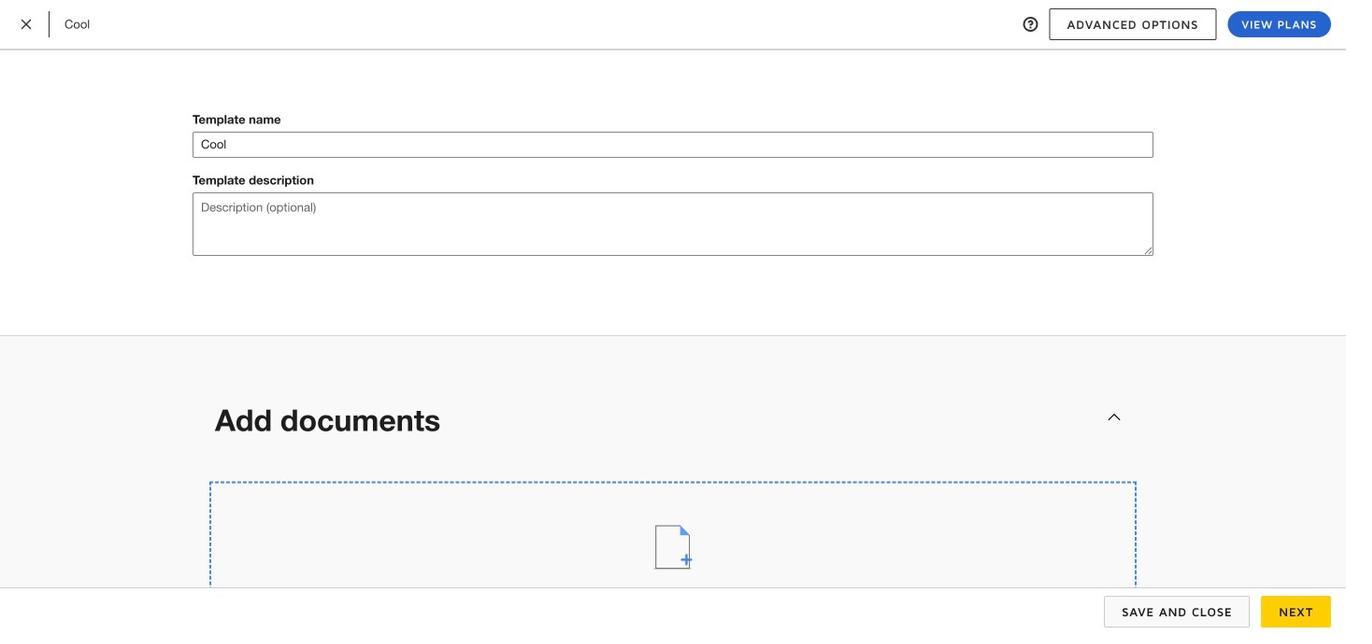 Task type: describe. For each thing, give the bounding box(es) containing it.
Template name text field
[[194, 133, 1153, 157]]



Task type: vqa. For each thing, say whether or not it's contained in the screenshot.
DESCRIPTION (OPTIONAL) text field
yes



Task type: locate. For each thing, give the bounding box(es) containing it.
Description (optional) text field
[[193, 193, 1154, 256]]



